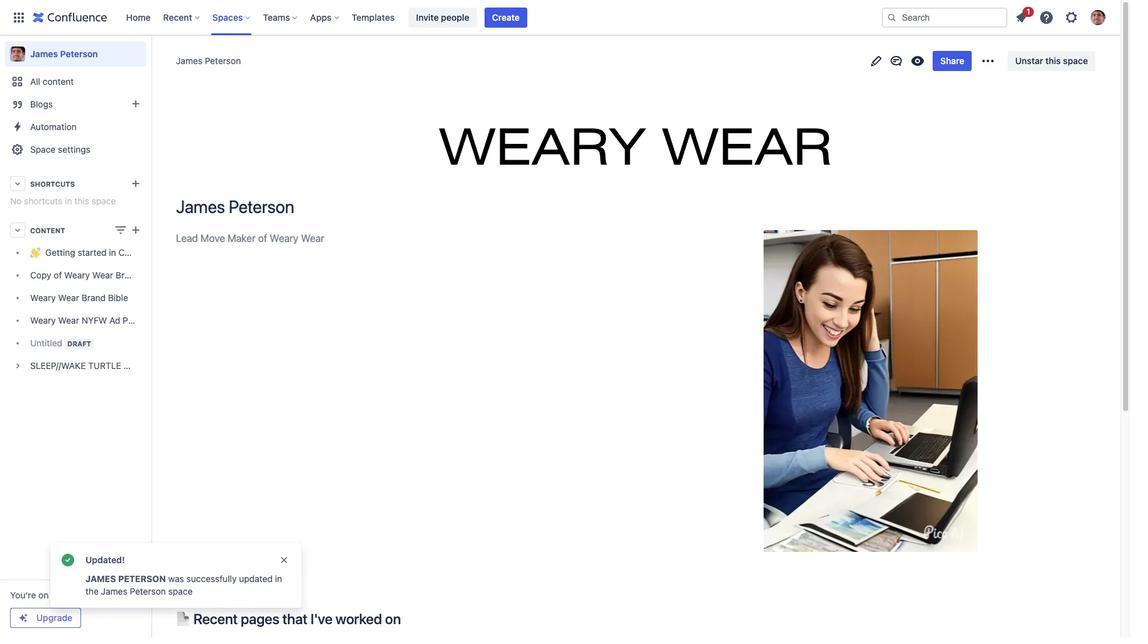 Task type: describe. For each thing, give the bounding box(es) containing it.
updated!
[[85, 554, 125, 565]]

in for started
[[109, 247, 116, 258]]

started
[[78, 247, 107, 258]]

invite people
[[416, 12, 469, 22]]

more actions image
[[981, 53, 996, 69]]

apps button
[[306, 7, 344, 27]]

james peterson down spaces
[[176, 55, 241, 66]]

content button
[[5, 219, 146, 241]]

ad
[[109, 315, 120, 326]]

automation link
[[5, 116, 146, 138]]

📄 recent pages that i've worked on
[[176, 610, 401, 627]]

this inside button
[[1046, 55, 1061, 66]]

weary wear nyfw ad push link
[[5, 309, 146, 332]]

free
[[67, 590, 85, 600]]

1 vertical spatial bible
[[108, 293, 128, 303]]

recent inside 'dropdown button'
[[163, 12, 192, 22]]

0 vertical spatial bible
[[142, 270, 162, 281]]

was
[[168, 573, 184, 584]]

1 vertical spatial recent
[[193, 610, 238, 627]]

success image
[[60, 553, 75, 568]]

successfully
[[186, 573, 237, 584]]

unstar
[[1015, 55, 1043, 66]]

settings
[[58, 144, 90, 155]]

in inside was successfully updated in the james peterson space
[[275, 573, 282, 584]]

weary up weary wear brand bible link
[[64, 270, 90, 281]]

automation
[[30, 121, 77, 132]]

templates
[[352, 12, 395, 22]]

weary up untitled
[[30, 315, 56, 326]]

global element
[[8, 0, 879, 35]]

blogs link
[[5, 93, 146, 116]]

weary wear brand bible link
[[5, 287, 146, 309]]

content
[[43, 76, 74, 87]]

plan
[[88, 590, 105, 600]]

peterson down spaces
[[205, 55, 241, 66]]

home
[[126, 12, 151, 22]]

create
[[492, 12, 520, 22]]

add shortcut image
[[128, 176, 143, 191]]

home link
[[122, 7, 154, 27]]

0 horizontal spatial the
[[51, 590, 65, 600]]

lead
[[176, 233, 198, 244]]

content
[[30, 226, 65, 234]]

unstar this space
[[1015, 55, 1088, 66]]

space inside was successfully updated in the james peterson space
[[168, 586, 193, 597]]

getting
[[45, 247, 75, 258]]

james inside the 'space' element
[[30, 48, 58, 59]]

in for shortcuts
[[65, 196, 72, 206]]

i've
[[311, 610, 333, 627]]

teams button
[[259, 7, 303, 27]]

copy of weary wear brand bible
[[30, 270, 162, 281]]

space settings
[[30, 144, 90, 155]]

maker
[[228, 233, 256, 244]]

nyfw
[[82, 315, 107, 326]]

copy image
[[400, 611, 415, 626]]

edit this page image
[[869, 53, 884, 69]]

you're on the free plan
[[10, 590, 105, 600]]

1 horizontal spatial james peterson link
[[176, 55, 241, 67]]

settings icon image
[[1064, 10, 1079, 25]]

worked
[[336, 610, 382, 627]]

draft
[[67, 339, 91, 348]]

change view image
[[113, 223, 128, 238]]

📄
[[176, 610, 190, 627]]

was successfully updated in the james peterson space
[[85, 573, 282, 597]]

create a page image
[[128, 223, 143, 238]]

you're
[[10, 590, 36, 600]]

space
[[30, 144, 55, 155]]

0 horizontal spatial space
[[91, 196, 116, 206]]

on inside the 'space' element
[[38, 590, 49, 600]]

unstar this space button
[[1008, 51, 1096, 71]]

move
[[201, 233, 225, 244]]

the inside was successfully updated in the james peterson space
[[85, 586, 99, 597]]

shortcuts
[[24, 196, 62, 206]]

peterson up lead move maker of weary wear
[[229, 196, 294, 217]]

tree inside the 'space' element
[[5, 241, 165, 377]]

dismiss image
[[279, 555, 289, 565]]

all
[[30, 76, 40, 87]]

1
[[1027, 7, 1030, 16]]

weary wear brand bible
[[30, 293, 128, 303]]

create link
[[485, 7, 527, 27]]

weary wear nyfw ad push
[[30, 315, 143, 326]]



Task type: locate. For each thing, give the bounding box(es) containing it.
peterson inside the 'space' element
[[60, 48, 98, 59]]

james inside was successfully updated in the james peterson space
[[101, 586, 127, 597]]

james peterson up the "maker"
[[176, 196, 294, 217]]

all content link
[[5, 70, 146, 93]]

0 vertical spatial brand
[[116, 270, 140, 281]]

banner
[[0, 0, 1121, 35]]

banner containing home
[[0, 0, 1121, 35]]

stop watching image
[[910, 53, 925, 69]]

james peterson link up 'all content' link
[[5, 41, 146, 67]]

that
[[282, 610, 307, 627]]

recent button
[[159, 7, 205, 27]]

the
[[85, 586, 99, 597], [51, 590, 65, 600]]

shortcuts
[[30, 179, 75, 188]]

0 horizontal spatial on
[[38, 590, 49, 600]]

upgrade
[[36, 612, 72, 623]]

in down dismiss image
[[275, 573, 282, 584]]

0 vertical spatial on
[[38, 590, 49, 600]]

space down the "settings icon"
[[1063, 55, 1088, 66]]

1 horizontal spatial recent
[[193, 610, 238, 627]]

on
[[38, 590, 49, 600], [385, 610, 401, 627]]

of
[[258, 233, 267, 244], [54, 270, 62, 281]]

recent right "home"
[[163, 12, 192, 22]]

this down shortcuts 'dropdown button' on the top left of the page
[[74, 196, 89, 206]]

weary right the "maker"
[[270, 233, 298, 244]]

1 vertical spatial space
[[91, 196, 116, 206]]

tree containing getting started in confluence
[[5, 241, 165, 377]]

1 horizontal spatial space
[[168, 586, 193, 597]]

apps
[[310, 12, 332, 22]]

spaces button
[[209, 7, 255, 27]]

2 vertical spatial in
[[275, 573, 282, 584]]

confluence image
[[33, 10, 107, 25], [33, 10, 107, 25]]

0 horizontal spatial james peterson link
[[5, 41, 146, 67]]

recent right 📄 at the bottom left
[[193, 610, 238, 627]]

untitled draft
[[30, 338, 91, 348]]

1 horizontal spatial bible
[[142, 270, 162, 281]]

brand down confluence
[[116, 270, 140, 281]]

peterson
[[60, 48, 98, 59], [205, 55, 241, 66], [229, 196, 294, 217], [130, 586, 166, 597]]

the down james
[[85, 586, 99, 597]]

0 horizontal spatial in
[[65, 196, 72, 206]]

0 vertical spatial recent
[[163, 12, 192, 22]]

teams
[[263, 12, 290, 22]]

in
[[65, 196, 72, 206], [109, 247, 116, 258], [275, 573, 282, 584]]

james peterson link
[[5, 41, 146, 67], [176, 55, 241, 67]]

1 vertical spatial this
[[74, 196, 89, 206]]

appswitcher icon image
[[11, 10, 26, 25]]

0 horizontal spatial bible
[[108, 293, 128, 303]]

people
[[441, 12, 469, 22]]

1 horizontal spatial this
[[1046, 55, 1061, 66]]

2 horizontal spatial space
[[1063, 55, 1088, 66]]

2 vertical spatial space
[[168, 586, 193, 597]]

space down shortcuts 'dropdown button' on the top left of the page
[[91, 196, 116, 206]]

james
[[30, 48, 58, 59], [176, 55, 202, 66], [176, 196, 225, 217], [101, 586, 127, 597]]

bible
[[142, 270, 162, 281], [108, 293, 128, 303]]

james down james peterson
[[101, 586, 127, 597]]

space down was
[[168, 586, 193, 597]]

space settings link
[[5, 138, 146, 161]]

0 vertical spatial in
[[65, 196, 72, 206]]

space
[[1063, 55, 1088, 66], [91, 196, 116, 206], [168, 586, 193, 597]]

getting started in confluence link
[[5, 241, 165, 264]]

bible up ad on the left
[[108, 293, 128, 303]]

collapse sidebar image
[[137, 41, 165, 67]]

peterson
[[118, 573, 166, 584]]

help icon image
[[1039, 10, 1054, 25]]

1 vertical spatial brand
[[82, 293, 106, 303]]

confluence
[[118, 247, 165, 258]]

blogs
[[30, 99, 53, 109]]

your profile and preferences image
[[1091, 10, 1106, 25]]

getting started in confluence
[[45, 247, 165, 258]]

0 horizontal spatial brand
[[82, 293, 106, 303]]

this right unstar
[[1046, 55, 1061, 66]]

of right copy
[[54, 270, 62, 281]]

james peterson up content
[[30, 48, 98, 59]]

1 horizontal spatial the
[[85, 586, 99, 597]]

james
[[85, 573, 116, 584]]

recent
[[163, 12, 192, 22], [193, 610, 238, 627]]

untitled
[[30, 338, 62, 348]]

james up all content
[[30, 48, 58, 59]]

2 horizontal spatial in
[[275, 573, 282, 584]]

james peterson link down spaces
[[176, 55, 241, 67]]

brand up nyfw
[[82, 293, 106, 303]]

updated
[[239, 573, 273, 584]]

weary
[[270, 233, 298, 244], [64, 270, 90, 281], [30, 293, 56, 303], [30, 315, 56, 326]]

weary down copy
[[30, 293, 56, 303]]

james peterson
[[30, 48, 98, 59], [176, 55, 241, 66], [176, 196, 294, 217]]

1 vertical spatial in
[[109, 247, 116, 258]]

peterson down peterson
[[130, 586, 166, 597]]

0 horizontal spatial recent
[[163, 12, 192, 22]]

pages
[[241, 610, 279, 627]]

james up move
[[176, 196, 225, 217]]

shortcuts button
[[5, 172, 146, 195]]

all content
[[30, 76, 74, 87]]

invite
[[416, 12, 439, 22]]

templates link
[[348, 7, 398, 27]]

bible down confluence
[[142, 270, 162, 281]]

this
[[1046, 55, 1061, 66], [74, 196, 89, 206]]

this inside the 'space' element
[[74, 196, 89, 206]]

peterson up 'all content' link
[[60, 48, 98, 59]]

lead move maker of weary wear
[[176, 233, 324, 244]]

james peterson inside the 'space' element
[[30, 48, 98, 59]]

on right you're
[[38, 590, 49, 600]]

copy of weary wear brand bible link
[[5, 264, 162, 287]]

1 horizontal spatial brand
[[116, 270, 140, 281]]

no shortcuts in this space
[[10, 196, 116, 206]]

copy
[[30, 270, 51, 281]]

notification icon image
[[1014, 10, 1029, 25]]

wear
[[301, 233, 324, 244], [92, 270, 113, 281], [58, 293, 79, 303], [58, 315, 79, 326]]

premium image
[[18, 613, 28, 623]]

of inside the 'space' element
[[54, 270, 62, 281]]

upgrade button
[[11, 609, 80, 627]]

the left free
[[51, 590, 65, 600]]

brand
[[116, 270, 140, 281], [82, 293, 106, 303]]

space inside button
[[1063, 55, 1088, 66]]

share button
[[933, 51, 972, 71]]

0 horizontal spatial this
[[74, 196, 89, 206]]

Search field
[[882, 7, 1008, 27]]

in down shortcuts 'dropdown button' on the top left of the page
[[65, 196, 72, 206]]

0 vertical spatial this
[[1046, 55, 1061, 66]]

1 horizontal spatial of
[[258, 233, 267, 244]]

space element
[[0, 35, 165, 638]]

1 horizontal spatial in
[[109, 247, 116, 258]]

james right collapse sidebar icon
[[176, 55, 202, 66]]

no
[[10, 196, 22, 206]]

share
[[940, 55, 965, 66]]

invite people button
[[409, 7, 477, 27]]

push
[[123, 315, 143, 326]]

on right worked
[[385, 610, 401, 627]]

of right the "maker"
[[258, 233, 267, 244]]

search image
[[887, 12, 897, 22]]

0 vertical spatial of
[[258, 233, 267, 244]]

1 horizontal spatial on
[[385, 610, 401, 627]]

1 vertical spatial on
[[385, 610, 401, 627]]

0 horizontal spatial of
[[54, 270, 62, 281]]

peterson inside was successfully updated in the james peterson space
[[130, 586, 166, 597]]

tree
[[5, 241, 165, 377]]

0 vertical spatial space
[[1063, 55, 1088, 66]]

in right started
[[109, 247, 116, 258]]

james peterson
[[85, 573, 166, 584]]

1 vertical spatial of
[[54, 270, 62, 281]]

spaces
[[212, 12, 243, 22]]

create a blog image
[[128, 96, 143, 111]]



Task type: vqa. For each thing, say whether or not it's contained in the screenshot.
UNSTAR THIS SPACE
yes



